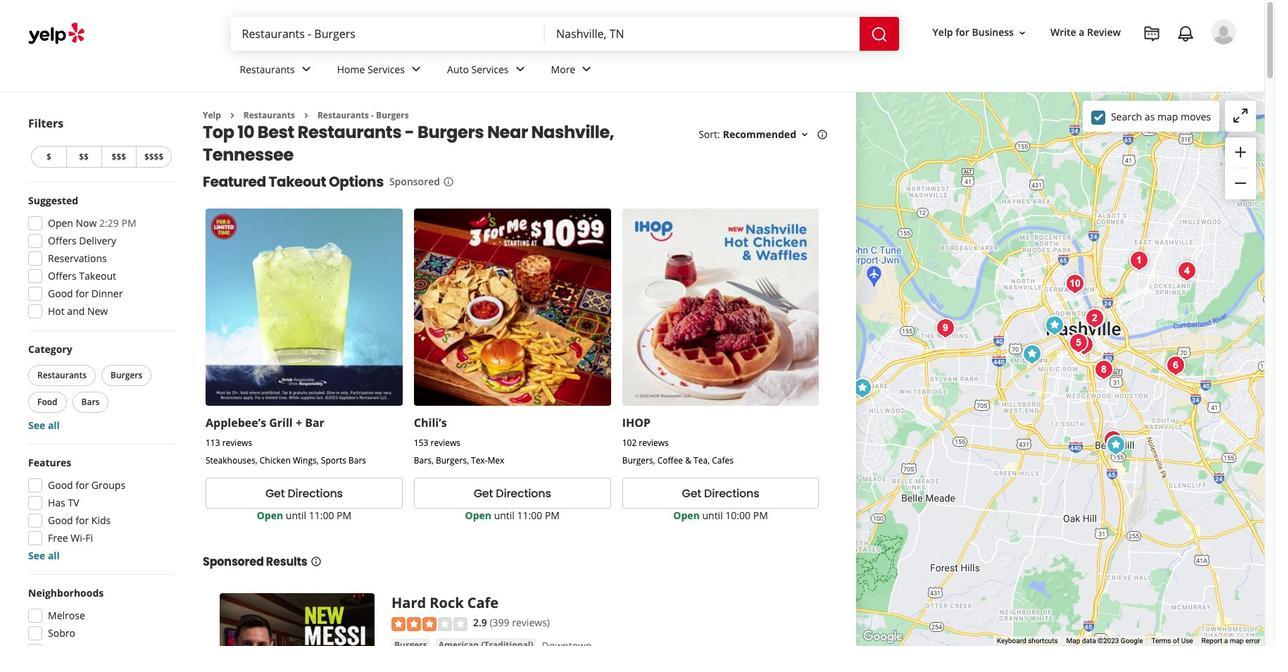 Task type: locate. For each thing, give the bounding box(es) containing it.
24 chevron down v2 image for restaurants
[[298, 61, 315, 78]]

none field near
[[557, 26, 849, 42]]

see for features
[[28, 549, 45, 562]]

1 vertical spatial all
[[48, 549, 60, 562]]

24 chevron down v2 image inside auto services link
[[512, 61, 529, 78]]

user actions element
[[922, 18, 1257, 104]]

2 none field from the left
[[557, 26, 849, 42]]

all for category
[[48, 419, 60, 432]]

services right 'auto'
[[472, 62, 509, 76]]

sponsored left results
[[203, 554, 264, 570]]

for for business
[[956, 26, 970, 39]]

11:00
[[309, 509, 334, 522], [517, 509, 543, 522]]

get down tex-
[[474, 485, 493, 501]]

24 chevron down v2 image left home
[[298, 61, 315, 78]]

see down food button
[[28, 419, 45, 432]]

offers down reservations
[[48, 269, 77, 283]]

1 get directions link from the left
[[206, 478, 403, 509]]

reviews inside applebee's grill + bar 113 reviews steakhouses, chicken wings, sports bars
[[222, 437, 252, 449]]

0 horizontal spatial 16 chevron down v2 image
[[800, 129, 811, 140]]

google image
[[860, 628, 907, 646]]

2 open until 11:00 pm from the left
[[465, 509, 560, 522]]

1 horizontal spatial 24 chevron down v2 image
[[408, 61, 425, 78]]

get directions link down mex
[[414, 478, 611, 509]]

1 horizontal spatial burgers,
[[623, 455, 656, 467]]

0 horizontal spatial 16 chevron right v2 image
[[227, 110, 238, 121]]

1 horizontal spatial get directions
[[474, 485, 551, 501]]

- inside top 10 best restaurants - burgers near nashville, tennessee
[[405, 121, 415, 144]]

16 info v2 image for top 10 best restaurants - burgers near nashville, tennessee
[[817, 129, 829, 140]]

0 vertical spatial 16 chevron down v2 image
[[1017, 27, 1029, 39]]

open for chili's
[[465, 509, 492, 522]]

0 vertical spatial a
[[1080, 26, 1085, 39]]

16 chevron down v2 image
[[1017, 27, 1029, 39], [800, 129, 811, 140]]

restaurants inside 'button'
[[37, 369, 87, 381]]

get down &
[[682, 485, 702, 501]]

open down suggested on the left of page
[[48, 216, 73, 230]]

until for bars,
[[494, 509, 515, 522]]

$
[[46, 151, 51, 163]]

16 info v2 image for featured takeout options
[[443, 176, 454, 188]]

24 chevron down v2 image left 'auto'
[[408, 61, 425, 78]]

recommended button
[[723, 128, 811, 141]]

offers up reservations
[[48, 234, 77, 247]]

bars
[[81, 396, 100, 408], [349, 455, 366, 467]]

terms of use
[[1152, 637, 1194, 645]]

open for ihop
[[674, 509, 700, 522]]

good for good for groups
[[48, 478, 73, 492]]

chili's 153 reviews bars, burgers, tex-mex
[[414, 415, 505, 467]]

suggested
[[28, 194, 78, 207]]

0 horizontal spatial directions
[[288, 485, 343, 501]]

2 horizontal spatial directions
[[705, 485, 760, 501]]

2 horizontal spatial burgers
[[418, 121, 484, 144]]

group containing suggested
[[24, 194, 175, 323]]

auto
[[447, 62, 469, 76]]

24 chevron down v2 image right "auto services"
[[512, 61, 529, 78]]

0 horizontal spatial services
[[368, 62, 405, 76]]

get down chicken
[[266, 485, 285, 501]]

3 get directions link from the left
[[623, 478, 820, 509]]

directions for bar
[[288, 485, 343, 501]]

0 horizontal spatial a
[[1080, 26, 1085, 39]]

write a review
[[1051, 26, 1122, 39]]

for left business
[[956, 26, 970, 39]]

16 chevron right v2 image right best
[[301, 110, 312, 121]]

yelp inside yelp for business button
[[933, 26, 954, 39]]

reviews inside ihop 102 reviews burgers, coffee & tea, cafes
[[639, 437, 669, 449]]

1 services from the left
[[368, 62, 405, 76]]

open until 11:00 pm down mex
[[465, 509, 560, 522]]

hot and new
[[48, 304, 108, 318]]

for up wi-
[[76, 514, 89, 527]]

none field up home services link
[[242, 26, 534, 42]]

good for good for kids
[[48, 514, 73, 527]]

map
[[1158, 110, 1179, 123], [1231, 637, 1245, 645]]

1 get directions from the left
[[266, 485, 343, 501]]

3 directions from the left
[[705, 485, 760, 501]]

get directions down 'wings,' on the left bottom of the page
[[266, 485, 343, 501]]

restaurants
[[240, 62, 295, 76], [244, 109, 295, 121], [318, 109, 369, 121], [298, 121, 402, 144], [37, 369, 87, 381]]

1 burgers, from the left
[[436, 455, 469, 467]]

2 all from the top
[[48, 549, 60, 562]]

pm
[[122, 216, 136, 230], [337, 509, 352, 522], [545, 509, 560, 522], [754, 509, 769, 522]]

restaurants - burgers link
[[318, 109, 409, 121]]

yelp left business
[[933, 26, 954, 39]]

auto services
[[447, 62, 509, 76]]

burgers
[[376, 109, 409, 121], [418, 121, 484, 144], [111, 369, 143, 381]]

until down mex
[[494, 509, 515, 522]]

24 chevron down v2 image for home services
[[408, 61, 425, 78]]

24 chevron down v2 image inside home services link
[[408, 61, 425, 78]]

1 all from the top
[[48, 419, 60, 432]]

2 horizontal spatial get
[[682, 485, 702, 501]]

1 vertical spatial see all button
[[28, 549, 60, 562]]

home services link
[[326, 51, 436, 92]]

1 24 chevron down v2 image from the left
[[298, 61, 315, 78]]

kids
[[91, 514, 111, 527]]

see all button down food button
[[28, 419, 60, 432]]

1 horizontal spatial directions
[[496, 485, 551, 501]]

0 vertical spatial takeout
[[269, 172, 326, 192]]

1 vertical spatial a
[[1225, 637, 1229, 645]]

until up results
[[286, 509, 307, 522]]

takeout down best
[[269, 172, 326, 192]]

0 vertical spatial see all button
[[28, 419, 60, 432]]

0 horizontal spatial until
[[286, 509, 307, 522]]

takeout for featured
[[269, 172, 326, 192]]

0 horizontal spatial reviews
[[222, 437, 252, 449]]

©2023
[[1098, 637, 1120, 645]]

a right write
[[1080, 26, 1085, 39]]

all down food button
[[48, 419, 60, 432]]

2 reviews from the left
[[431, 437, 461, 449]]

sobro
[[48, 626, 75, 640]]

0 horizontal spatial burgers
[[111, 369, 143, 381]]

0 vertical spatial sponsored
[[390, 175, 440, 188]]

16 info v2 image
[[817, 129, 829, 140], [443, 176, 454, 188], [310, 556, 322, 567]]

1 directions from the left
[[288, 485, 343, 501]]

jeremy m. image
[[1212, 19, 1237, 44]]

restaurants link up tennessee
[[244, 109, 295, 121]]

as
[[1145, 110, 1156, 123]]

1 get from the left
[[266, 485, 285, 501]]

1 see all button from the top
[[28, 419, 60, 432]]

10:00
[[726, 509, 751, 522]]

16 chevron down v2 image inside recommended dropdown button
[[800, 129, 811, 140]]

reviews up steakhouses,
[[222, 437, 252, 449]]

2 horizontal spatial 16 info v2 image
[[817, 129, 829, 140]]

featured takeout options
[[203, 172, 384, 192]]

0 horizontal spatial bars
[[81, 396, 100, 408]]

0 vertical spatial all
[[48, 419, 60, 432]]

expand map image
[[1233, 107, 1250, 124]]

get directions for bars,
[[474, 485, 551, 501]]

takeout inside "group"
[[79, 269, 116, 283]]

burgers inside burgers button
[[111, 369, 143, 381]]

3 get directions from the left
[[682, 485, 760, 501]]

open until 11:00 pm for reviews
[[465, 509, 560, 522]]

group
[[1226, 137, 1257, 199], [24, 194, 175, 323], [25, 342, 175, 433], [24, 456, 175, 563], [24, 586, 175, 646]]

1 see from the top
[[28, 419, 45, 432]]

1 horizontal spatial 11:00
[[517, 509, 543, 522]]

see all
[[28, 419, 60, 432], [28, 549, 60, 562]]

nashville,
[[532, 121, 615, 144]]

open left 10:00
[[674, 509, 700, 522]]

good up hot
[[48, 287, 73, 300]]

0 vertical spatial 16 info v2 image
[[817, 129, 829, 140]]

1 reviews from the left
[[222, 437, 252, 449]]

burgers, inside ihop 102 reviews burgers, coffee & tea, cafes
[[623, 455, 656, 467]]

chicken
[[260, 455, 291, 467]]

$$$
[[112, 151, 126, 163]]

1 vertical spatial sponsored
[[203, 554, 264, 570]]

takeout
[[269, 172, 326, 192], [79, 269, 116, 283]]

reviews)
[[512, 616, 550, 629]]

16 chevron right v2 image
[[227, 110, 238, 121], [301, 110, 312, 121]]

0 horizontal spatial yelp
[[203, 109, 221, 121]]

ihop 102 reviews burgers, coffee & tea, cafes
[[623, 415, 734, 467]]

16 chevron down v2 image right business
[[1017, 27, 1029, 39]]

reviews up coffee
[[639, 437, 669, 449]]

16 chevron down v2 image inside yelp for business button
[[1017, 27, 1029, 39]]

open down tex-
[[465, 509, 492, 522]]

1 vertical spatial takeout
[[79, 269, 116, 283]]

1 vertical spatial good
[[48, 478, 73, 492]]

1 vertical spatial see all
[[28, 549, 60, 562]]

none field up business categories element at the top of page
[[557, 26, 849, 42]]

1 horizontal spatial 16 chevron right v2 image
[[301, 110, 312, 121]]

0 horizontal spatial sponsored
[[203, 554, 264, 570]]

2 horizontal spatial until
[[703, 509, 723, 522]]

1 16 chevron right v2 image from the left
[[227, 110, 238, 121]]

bars down 'restaurants' 'button'
[[81, 396, 100, 408]]

1 horizontal spatial open until 11:00 pm
[[465, 509, 560, 522]]

16 chevron right v2 image right yelp link
[[227, 110, 238, 121]]

get for bars,
[[474, 485, 493, 501]]

bars right sports
[[349, 455, 366, 467]]

a inside 'element'
[[1080, 26, 1085, 39]]

1 vertical spatial map
[[1231, 637, 1245, 645]]

0 vertical spatial good
[[48, 287, 73, 300]]

burgers, inside the chili's 153 reviews bars, burgers, tex-mex
[[436, 455, 469, 467]]

2 see from the top
[[28, 549, 45, 562]]

reviews for chili's
[[431, 437, 461, 449]]

report a map error
[[1202, 637, 1261, 645]]

16 chevron down v2 image right recommended
[[800, 129, 811, 140]]

16 chevron right v2 image for restaurants
[[227, 110, 238, 121]]

2 offers from the top
[[48, 269, 77, 283]]

1 vertical spatial 16 chevron down v2 image
[[800, 129, 811, 140]]

offers
[[48, 234, 77, 247], [48, 269, 77, 283]]

2 horizontal spatial get directions
[[682, 485, 760, 501]]

2 see all from the top
[[28, 549, 60, 562]]

all down 'free'
[[48, 549, 60, 562]]

3 until from the left
[[703, 509, 723, 522]]

24 chevron down v2 image
[[298, 61, 315, 78], [408, 61, 425, 78], [512, 61, 529, 78]]

1 see all from the top
[[28, 419, 60, 432]]

offers for offers delivery
[[48, 234, 77, 247]]

2 directions from the left
[[496, 485, 551, 501]]

11:00 for +
[[309, 509, 334, 522]]

get directions for burgers,
[[682, 485, 760, 501]]

ihop image
[[849, 374, 877, 402]]

0 horizontal spatial get directions
[[266, 485, 343, 501]]

0 horizontal spatial none field
[[242, 26, 534, 42]]

2 vertical spatial good
[[48, 514, 73, 527]]

0 horizontal spatial burgers,
[[436, 455, 469, 467]]

get directions link
[[206, 478, 403, 509], [414, 478, 611, 509], [623, 478, 820, 509]]

1 horizontal spatial burgers
[[376, 109, 409, 121]]

3 good from the top
[[48, 514, 73, 527]]

3 reviews from the left
[[639, 437, 669, 449]]

neighborhoods
[[28, 586, 104, 600]]

3 get from the left
[[682, 485, 702, 501]]

burgers right 'restaurants' 'button'
[[111, 369, 143, 381]]

offers for offers takeout
[[48, 269, 77, 283]]

2 24 chevron down v2 image from the left
[[408, 61, 425, 78]]

2 vertical spatial 16 info v2 image
[[310, 556, 322, 567]]

open up the sponsored results
[[257, 509, 283, 522]]

1 horizontal spatial takeout
[[269, 172, 326, 192]]

2 16 chevron right v2 image from the left
[[301, 110, 312, 121]]

1 horizontal spatial reviews
[[431, 437, 461, 449]]

1 horizontal spatial 16 info v2 image
[[443, 176, 454, 188]]

directions up 10:00
[[705, 485, 760, 501]]

burger king image
[[1041, 311, 1070, 340]]

1 horizontal spatial map
[[1231, 637, 1245, 645]]

see all down food button
[[28, 419, 60, 432]]

0 vertical spatial bars
[[81, 396, 100, 408]]

get for burgers,
[[682, 485, 702, 501]]

group containing category
[[25, 342, 175, 433]]

hard rock cafe image
[[1083, 304, 1111, 333]]

1 vertical spatial yelp
[[203, 109, 221, 121]]

yelp
[[933, 26, 954, 39], [203, 109, 221, 121]]

1 horizontal spatial 16 chevron down v2 image
[[1017, 27, 1029, 39]]

directions down 'wings,' on the left bottom of the page
[[288, 485, 343, 501]]

applebee's
[[206, 415, 266, 431]]

1 vertical spatial 16 info v2 image
[[443, 176, 454, 188]]

1 vertical spatial see
[[28, 549, 45, 562]]

1 11:00 from the left
[[309, 509, 334, 522]]

2 good from the top
[[48, 478, 73, 492]]

directions for burgers,
[[705, 485, 760, 501]]

0 horizontal spatial get directions link
[[206, 478, 403, 509]]

home
[[337, 62, 365, 76]]

2 burgers, from the left
[[623, 455, 656, 467]]

see all button down 'free'
[[28, 549, 60, 562]]

bars inside applebee's grill + bar 113 reviews steakhouses, chicken wings, sports bars
[[349, 455, 366, 467]]

2 see all button from the top
[[28, 549, 60, 562]]

open until 11:00 pm up results
[[257, 509, 352, 522]]

16 chevron down v2 image for yelp for business
[[1017, 27, 1029, 39]]

0 horizontal spatial get
[[266, 485, 285, 501]]

2 get from the left
[[474, 485, 493, 501]]

reviews inside the chili's 153 reviews bars, burgers, tex-mex
[[431, 437, 461, 449]]

0 horizontal spatial 11:00
[[309, 509, 334, 522]]

for inside button
[[956, 26, 970, 39]]

near
[[488, 121, 528, 144]]

16 info v2 image right results
[[310, 556, 322, 567]]

coffee
[[658, 455, 683, 467]]

0 vertical spatial yelp
[[933, 26, 954, 39]]

map left error
[[1231, 637, 1245, 645]]

restaurants down home
[[318, 109, 369, 121]]

bars button
[[72, 392, 109, 413]]

0 vertical spatial see all
[[28, 419, 60, 432]]

None field
[[242, 26, 534, 42], [557, 26, 849, 42]]

business
[[973, 26, 1015, 39]]

terms
[[1152, 637, 1172, 645]]

sponsored results
[[203, 554, 308, 570]]

2 get directions link from the left
[[414, 478, 611, 509]]

group containing neighborhoods
[[24, 586, 175, 646]]

a right report
[[1225, 637, 1229, 645]]

2 horizontal spatial 24 chevron down v2 image
[[512, 61, 529, 78]]

burgers, left tex-
[[436, 455, 469, 467]]

offers takeout
[[48, 269, 116, 283]]

yelp left 10
[[203, 109, 221, 121]]

good
[[48, 287, 73, 300], [48, 478, 73, 492], [48, 514, 73, 527]]

restaurants button
[[28, 365, 96, 386]]

open until 11:00 pm for +
[[257, 509, 352, 522]]

restaurants up best
[[240, 62, 295, 76]]

2 11:00 from the left
[[517, 509, 543, 522]]

open
[[48, 216, 73, 230], [257, 509, 283, 522], [465, 509, 492, 522], [674, 509, 700, 522]]

get
[[266, 485, 285, 501], [474, 485, 493, 501], [682, 485, 702, 501]]

get directions link for burgers,
[[623, 478, 820, 509]]

restaurants link up best
[[229, 51, 326, 92]]

see all for category
[[28, 419, 60, 432]]

directions down mex
[[496, 485, 551, 501]]

food button
[[28, 392, 67, 413]]

pm for ihop
[[754, 509, 769, 522]]

all
[[48, 419, 60, 432], [48, 549, 60, 562]]

restaurants down the category
[[37, 369, 87, 381]]

see all button for category
[[28, 419, 60, 432]]

good up 'free'
[[48, 514, 73, 527]]

see for category
[[28, 419, 45, 432]]

2 until from the left
[[494, 509, 515, 522]]

3 24 chevron down v2 image from the left
[[512, 61, 529, 78]]

1 none field from the left
[[242, 26, 534, 42]]

10
[[238, 121, 254, 144]]

directions
[[288, 485, 343, 501], [496, 485, 551, 501], [705, 485, 760, 501]]

map right the as
[[1158, 110, 1179, 123]]

get directions link down cafes
[[623, 478, 820, 509]]

1 horizontal spatial sponsored
[[390, 175, 440, 188]]

1 horizontal spatial a
[[1225, 637, 1229, 645]]

sponsored
[[390, 175, 440, 188], [203, 554, 264, 570]]

1 horizontal spatial until
[[494, 509, 515, 522]]

1 until from the left
[[286, 509, 307, 522]]

24 chevron down v2 image
[[579, 61, 595, 78]]

map data ©2023 google
[[1067, 637, 1144, 645]]

get directions down mex
[[474, 485, 551, 501]]

get directions link down 'wings,' on the left bottom of the page
[[206, 478, 403, 509]]

bar
[[305, 415, 325, 431]]

+
[[296, 415, 302, 431]]

write a review link
[[1046, 20, 1127, 45]]

sponsored down top 10 best restaurants - burgers near nashville, tennessee
[[390, 175, 440, 188]]

0 horizontal spatial open until 11:00 pm
[[257, 509, 352, 522]]

get directions up open until 10:00 pm
[[682, 485, 760, 501]]

restaurants up tennessee
[[244, 109, 295, 121]]

1 offers from the top
[[48, 234, 77, 247]]

0 horizontal spatial 24 chevron down v2 image
[[298, 61, 315, 78]]

hot
[[48, 304, 65, 318]]

0 vertical spatial offers
[[48, 234, 77, 247]]

16 info v2 image down top 10 best restaurants - burgers near nashville, tennessee
[[443, 176, 454, 188]]

for
[[956, 26, 970, 39], [76, 287, 89, 300], [76, 478, 89, 492], [76, 514, 89, 527]]

0 vertical spatial see
[[28, 419, 45, 432]]

steakhouses,
[[206, 455, 258, 467]]

for down offers takeout
[[76, 287, 89, 300]]

1 horizontal spatial -
[[405, 121, 415, 144]]

reviews right 153
[[431, 437, 461, 449]]

2 services from the left
[[472, 62, 509, 76]]

1 open until 11:00 pm from the left
[[257, 509, 352, 522]]

1 horizontal spatial services
[[472, 62, 509, 76]]

0 vertical spatial map
[[1158, 110, 1179, 123]]

1 horizontal spatial yelp
[[933, 26, 954, 39]]

services
[[368, 62, 405, 76], [472, 62, 509, 76]]

report a map error link
[[1202, 637, 1261, 645]]

recommended
[[723, 128, 797, 141]]

0 horizontal spatial map
[[1158, 110, 1179, 123]]

1 horizontal spatial get
[[474, 485, 493, 501]]

for up tv
[[76, 478, 89, 492]]

None search field
[[231, 17, 902, 51]]

see all down 'free'
[[28, 549, 60, 562]]

bars,
[[414, 455, 434, 467]]

services right home
[[368, 62, 405, 76]]

yelp for business
[[933, 26, 1015, 39]]

see up the neighborhoods
[[28, 549, 45, 562]]

1 vertical spatial bars
[[349, 455, 366, 467]]

1 horizontal spatial bars
[[349, 455, 366, 467]]

restaurants - burgers
[[318, 109, 409, 121]]

free
[[48, 531, 68, 545]]

2.9 (399 reviews)
[[473, 616, 550, 629]]

0 horizontal spatial takeout
[[79, 269, 116, 283]]

the pharmacy image
[[1126, 247, 1154, 275]]

burgers, down 102 at the left
[[623, 455, 656, 467]]

burgers left near
[[418, 121, 484, 144]]

until left 10:00
[[703, 509, 723, 522]]

results
[[266, 554, 308, 570]]

see all button for features
[[28, 549, 60, 562]]

2 horizontal spatial get directions link
[[623, 478, 820, 509]]

until
[[286, 509, 307, 522], [494, 509, 515, 522], [703, 509, 723, 522]]

burgers down home services link
[[376, 109, 409, 121]]

see all button
[[28, 419, 60, 432], [28, 549, 60, 562]]

pm for applebee's grill + bar
[[337, 509, 352, 522]]

good up has tv
[[48, 478, 73, 492]]

Find text field
[[242, 26, 534, 42]]

free wi-fi
[[48, 531, 93, 545]]

zoom in image
[[1233, 144, 1250, 160]]

16 info v2 image right recommended dropdown button
[[817, 129, 829, 140]]

1 good from the top
[[48, 287, 73, 300]]

2 get directions from the left
[[474, 485, 551, 501]]

1 horizontal spatial none field
[[557, 26, 849, 42]]

2 horizontal spatial reviews
[[639, 437, 669, 449]]

restaurants up the options
[[298, 121, 402, 144]]

takeout up dinner
[[79, 269, 116, 283]]

1 vertical spatial offers
[[48, 269, 77, 283]]

moves
[[1181, 110, 1212, 123]]

16 chevron right v2 image for restaurants - burgers
[[301, 110, 312, 121]]

the stillery image
[[1081, 304, 1110, 333]]

1 horizontal spatial get directions link
[[414, 478, 611, 509]]



Task type: vqa. For each thing, say whether or not it's contained in the screenshot.
first 7 from the bottom
no



Task type: describe. For each thing, give the bounding box(es) containing it.
error
[[1246, 637, 1261, 645]]

113
[[206, 437, 220, 449]]

$$ button
[[66, 146, 101, 168]]

filters
[[28, 116, 64, 131]]

open for applebee's grill + bar
[[257, 509, 283, 522]]

home services
[[337, 62, 405, 76]]

chili's link
[[414, 415, 447, 431]]

business categories element
[[229, 51, 1237, 92]]

search
[[1112, 110, 1143, 123]]

chili's
[[414, 415, 447, 431]]

use
[[1182, 637, 1194, 645]]

tex-
[[471, 455, 488, 467]]

new
[[87, 304, 108, 318]]

all for features
[[48, 549, 60, 562]]

has
[[48, 496, 65, 509]]

now
[[76, 216, 97, 230]]

restaurants inside top 10 best restaurants - burgers near nashville, tennessee
[[298, 121, 402, 144]]

102
[[623, 437, 637, 449]]

wi-
[[71, 531, 85, 545]]

burger republic image
[[1065, 329, 1093, 357]]

bars inside button
[[81, 396, 100, 408]]

dreamburger image
[[1174, 257, 1202, 285]]

16 chevron down v2 image for recommended
[[800, 129, 811, 140]]

jack brown's beer & burger joint - germantown image
[[1062, 270, 1090, 298]]

applebee's grill + bar image
[[1103, 431, 1131, 459]]

yelp for yelp link
[[203, 109, 221, 121]]

review
[[1088, 26, 1122, 39]]

get directions link for bar
[[206, 478, 403, 509]]

yelp link
[[203, 109, 221, 121]]

takeout for offers
[[79, 269, 116, 283]]

pm for chili's
[[545, 509, 560, 522]]

burgers button
[[101, 365, 152, 386]]

offers delivery
[[48, 234, 116, 247]]

search as map moves
[[1112, 110, 1212, 123]]

featured
[[203, 172, 266, 192]]

best
[[258, 121, 294, 144]]

$$$$
[[144, 151, 164, 163]]

features
[[28, 456, 71, 469]]

services for auto services
[[472, 62, 509, 76]]

notifications image
[[1178, 25, 1195, 42]]

terms of use link
[[1152, 637, 1194, 645]]

ihop
[[623, 415, 651, 431]]

projects image
[[1144, 25, 1161, 42]]

good for dinner
[[48, 287, 123, 300]]

sponsored for sponsored
[[390, 175, 440, 188]]

get directions link for bars,
[[414, 478, 611, 509]]

mex
[[488, 455, 505, 467]]

zoom out image
[[1233, 175, 1250, 192]]

sports
[[321, 455, 347, 467]]

services for home services
[[368, 62, 405, 76]]

153
[[414, 437, 429, 449]]

stock & barrel image
[[1071, 331, 1099, 359]]

Near text field
[[557, 26, 849, 42]]

burgers inside top 10 best restaurants - burgers near nashville, tennessee
[[418, 121, 484, 144]]

none field find
[[242, 26, 534, 42]]

$$$$ button
[[136, 146, 172, 168]]

for for dinner
[[76, 287, 89, 300]]

good for kids
[[48, 514, 111, 527]]

chili's image
[[1019, 340, 1047, 368]]

melrose
[[48, 609, 85, 622]]

&
[[686, 455, 692, 467]]

2:29
[[99, 216, 119, 230]]

rock
[[430, 593, 464, 612]]

grill
[[269, 415, 293, 431]]

fi
[[85, 531, 93, 545]]

sponsored for sponsored results
[[203, 554, 264, 570]]

a for report
[[1225, 637, 1229, 645]]

more link
[[540, 51, 607, 92]]

map
[[1067, 637, 1081, 645]]

food
[[37, 396, 57, 408]]

until for bar
[[286, 509, 307, 522]]

bare bones butcher image
[[932, 314, 960, 342]]

applebee's grill + bar 113 reviews steakhouses, chicken wings, sports bars
[[206, 415, 366, 467]]

gabby's burgers image
[[1091, 356, 1119, 384]]

get directions for bar
[[266, 485, 343, 501]]

more
[[551, 62, 576, 76]]

0 horizontal spatial -
[[371, 109, 374, 121]]

map for moves
[[1158, 110, 1179, 123]]

auto services link
[[436, 51, 540, 92]]

11:00 for reviews
[[517, 509, 543, 522]]

data
[[1083, 637, 1097, 645]]

top 10 best restaurants - burgers near nashville, tennessee
[[203, 121, 615, 167]]

of
[[1174, 637, 1180, 645]]

2.9 star rating image
[[392, 617, 468, 631]]

0 horizontal spatial 16 info v2 image
[[310, 556, 322, 567]]

for for groups
[[76, 478, 89, 492]]

open inside "group"
[[48, 216, 73, 230]]

restaurants inside business categories element
[[240, 62, 295, 76]]

map for error
[[1231, 637, 1245, 645]]

hard rock cafe
[[392, 593, 499, 612]]

1 vertical spatial restaurants link
[[244, 109, 295, 121]]

google
[[1122, 637, 1144, 645]]

tennessee
[[203, 143, 294, 167]]

map region
[[792, 0, 1276, 646]]

see all for features
[[28, 549, 60, 562]]

write
[[1051, 26, 1077, 39]]

hard rock cafe link
[[392, 593, 499, 612]]

$$
[[79, 151, 89, 163]]

until for burgers,
[[703, 509, 723, 522]]

reservations
[[48, 252, 107, 265]]

groups
[[91, 478, 125, 492]]

24 chevron down v2 image for auto services
[[512, 61, 529, 78]]

keyboard shortcuts button
[[998, 636, 1059, 646]]

2.9
[[473, 616, 487, 629]]

dinner
[[91, 287, 123, 300]]

brothers burger joint image
[[1100, 426, 1128, 454]]

for for kids
[[76, 514, 89, 527]]

wings,
[[293, 455, 319, 467]]

cledis image
[[1163, 352, 1191, 380]]

open now 2:29 pm
[[48, 216, 136, 230]]

good for groups
[[48, 478, 125, 492]]

get for bar
[[266, 485, 285, 501]]

tv
[[68, 496, 79, 509]]

report
[[1202, 637, 1223, 645]]

hard
[[392, 593, 426, 612]]

cafes
[[712, 455, 734, 467]]

reviews for ihop
[[639, 437, 669, 449]]

a for write
[[1080, 26, 1085, 39]]

keyboard
[[998, 637, 1027, 645]]

$ button
[[31, 146, 66, 168]]

shortcuts
[[1029, 637, 1059, 645]]

search image
[[871, 26, 888, 43]]

group containing features
[[24, 456, 175, 563]]

keyboard shortcuts
[[998, 637, 1059, 645]]

directions for bars,
[[496, 485, 551, 501]]

good for good for dinner
[[48, 287, 73, 300]]

0 vertical spatial restaurants link
[[229, 51, 326, 92]]

yelp for yelp for business
[[933, 26, 954, 39]]

open until 10:00 pm
[[674, 509, 769, 522]]

top
[[203, 121, 234, 144]]

$$$ button
[[101, 146, 136, 168]]



